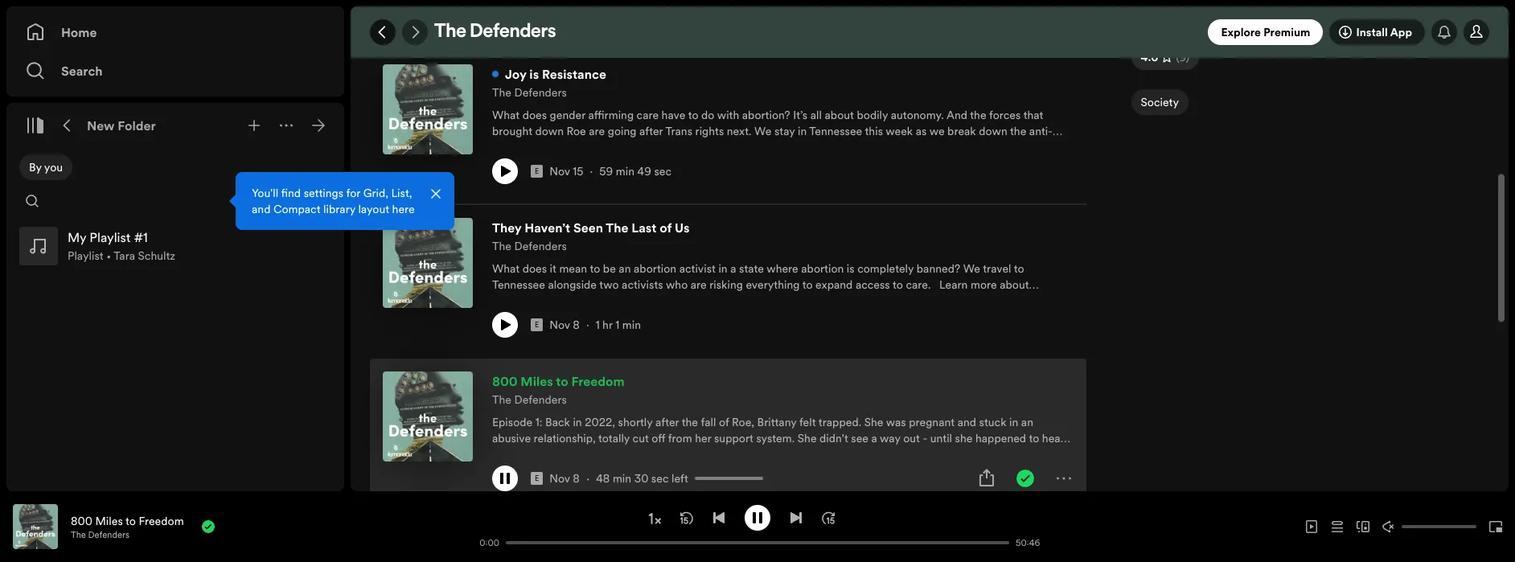 Task type: locate. For each thing, give the bounding box(es) containing it.
sec right 30 at the bottom of page
[[651, 471, 669, 487]]

explicit element left 48
[[531, 472, 543, 485]]

1 nov from the top
[[550, 163, 570, 179]]

they haven't seen the last of us image
[[383, 218, 473, 308]]

to
[[556, 372, 569, 390], [125, 513, 136, 529]]

defenders inside now playing: 800 miles to freedom by the defenders footer
[[88, 529, 129, 541]]

800 miles to freedom the defenders
[[492, 372, 625, 408], [71, 513, 184, 541]]

0 vertical spatial 800
[[492, 372, 518, 390]]

library
[[323, 201, 355, 217]]

nov left 48
[[550, 471, 570, 487]]

search in your library image
[[26, 195, 39, 208]]

nov 8 left hr
[[550, 317, 580, 333]]

1 vertical spatial miles
[[95, 513, 123, 529]]

8 for to
[[573, 471, 580, 487]]

miles
[[521, 372, 553, 390], [95, 513, 123, 529]]

e left 48
[[535, 474, 539, 483]]

go back image
[[376, 26, 389, 39]]

the defenders up new episode icon
[[434, 23, 556, 42]]

0 vertical spatial nov
[[550, 163, 570, 179]]

2 8 from the top
[[573, 471, 580, 487]]

the inside footer
[[71, 529, 86, 541]]

0 vertical spatial explicit element
[[531, 165, 543, 178]]

min right hr
[[622, 317, 641, 333]]

nov for miles
[[550, 471, 570, 487]]

playlist
[[68, 248, 103, 264]]

min right 59
[[616, 163, 635, 179]]

change speed image
[[647, 511, 663, 527]]

new episode image
[[492, 71, 499, 77]]

install
[[1357, 24, 1388, 40]]

pause image
[[751, 511, 764, 524]]

2 vertical spatial explicit element
[[531, 472, 543, 485]]

59
[[600, 163, 613, 179]]

1
[[596, 317, 600, 333], [616, 317, 620, 333]]

1 vertical spatial 800 miles to freedom link
[[71, 513, 184, 529]]

the defenders down is
[[492, 84, 567, 101]]

for
[[346, 185, 361, 201]]

joy is resistance
[[505, 65, 606, 83]]

settings
[[304, 185, 344, 201]]

1 horizontal spatial 1
[[616, 317, 620, 333]]

8 left hr
[[573, 317, 580, 333]]

0 vertical spatial min
[[616, 163, 635, 179]]

0 vertical spatial e
[[535, 167, 539, 176]]

1 8 from the top
[[573, 317, 580, 333]]

8 left 48
[[573, 471, 580, 487]]

explicit element
[[531, 165, 543, 178], [531, 319, 543, 331], [531, 472, 543, 485]]

main element
[[6, 6, 455, 492]]

nov 8 left 48
[[550, 471, 580, 487]]

None search field
[[19, 188, 45, 214]]

left
[[672, 471, 688, 487]]

none search field inside main "element"
[[19, 188, 45, 214]]

By you checkbox
[[19, 154, 73, 180]]

( 9 )
[[1176, 49, 1190, 65]]

resistance
[[542, 65, 606, 83]]

us
[[675, 219, 690, 237]]

player controls element
[[467, 505, 1048, 549]]

0 vertical spatial miles
[[521, 372, 553, 390]]

3 nov from the top
[[550, 471, 570, 487]]

min
[[616, 163, 635, 179], [622, 317, 641, 333], [613, 471, 632, 487]]

group inside main "element"
[[13, 220, 338, 272]]

nov
[[550, 163, 570, 179], [550, 317, 570, 333], [550, 471, 570, 487]]

explore
[[1222, 24, 1261, 40]]

1 horizontal spatial 800
[[492, 372, 518, 390]]

group containing playlist
[[13, 220, 338, 272]]

1 left hr
[[596, 317, 600, 333]]

hr
[[603, 317, 613, 333]]

0 horizontal spatial 800 miles to freedom link
[[71, 513, 184, 529]]

sec right 49
[[654, 163, 672, 179]]

1 vertical spatial explicit element
[[531, 319, 543, 331]]

2 nov 8 from the top
[[550, 471, 580, 487]]

explicit element left nov 15
[[531, 165, 543, 178]]

they haven't seen the last of us the defenders
[[492, 219, 690, 254]]

0 horizontal spatial 800 miles to freedom the defenders
[[71, 513, 184, 541]]

defenders inside the they haven't seen the last of us the defenders
[[514, 238, 567, 254]]

the
[[434, 23, 466, 42], [492, 84, 512, 101], [606, 219, 629, 237], [492, 238, 512, 254], [492, 392, 512, 408], [71, 529, 86, 541]]

nov 8
[[550, 317, 580, 333], [550, 471, 580, 487]]

folder
[[118, 117, 156, 134]]

app
[[1391, 24, 1413, 40]]

playlist • tara schultz
[[68, 248, 175, 264]]

and
[[252, 201, 271, 217]]

what's new image
[[1438, 26, 1451, 39]]

explicit element left hr
[[531, 319, 543, 331]]

group
[[13, 220, 338, 272]]

by
[[29, 159, 42, 175]]

1 horizontal spatial 800 miles to freedom link
[[492, 372, 625, 391]]

2 e from the top
[[535, 320, 539, 330]]

1 vertical spatial 8
[[573, 471, 580, 487]]

sec
[[654, 163, 672, 179], [651, 471, 669, 487]]

0 vertical spatial sec
[[654, 163, 672, 179]]

e
[[535, 167, 539, 176], [535, 320, 539, 330], [535, 474, 539, 483]]

•
[[106, 248, 111, 264]]

2 nov from the top
[[550, 317, 570, 333]]

1 vertical spatial e
[[535, 320, 539, 330]]

connect to a device image
[[1357, 520, 1370, 533]]

800
[[492, 372, 518, 390], [71, 513, 92, 529]]

min for 49
[[616, 163, 635, 179]]

2 vertical spatial nov
[[550, 471, 570, 487]]

joy is resistance image
[[383, 64, 473, 154]]

you'll find settings for grid, list, and compact library layout here
[[252, 185, 415, 217]]

1 nov 8 from the top
[[550, 317, 580, 333]]

nov left hr
[[550, 317, 570, 333]]

nov for haven't
[[550, 317, 570, 333]]

e left hr
[[535, 320, 539, 330]]

of
[[660, 219, 672, 237]]

0 horizontal spatial miles
[[95, 513, 123, 529]]

1 vertical spatial nov
[[550, 317, 570, 333]]

1 vertical spatial sec
[[651, 471, 669, 487]]

all
[[370, 18, 392, 37]]

800 inside footer
[[71, 513, 92, 529]]

800 miles to freedom image
[[383, 372, 473, 462]]

sec for 49
[[654, 163, 672, 179]]

0 horizontal spatial to
[[125, 513, 136, 529]]

the defenders
[[434, 23, 556, 42], [492, 84, 567, 101]]

explicit element for haven't
[[531, 319, 543, 331]]

1 vertical spatial 800 miles to freedom the defenders
[[71, 513, 184, 541]]

0 vertical spatial 8
[[573, 317, 580, 333]]

2 vertical spatial min
[[613, 471, 632, 487]]

1 horizontal spatial to
[[556, 372, 569, 390]]

tara
[[114, 248, 135, 264]]

48 min 30 sec left
[[596, 471, 688, 487]]

now playing view image
[[38, 512, 51, 525]]

(
[[1176, 49, 1180, 65]]

0 vertical spatial nov 8
[[550, 317, 580, 333]]

compact
[[273, 201, 321, 217]]

800 miles to freedom the defenders inside now playing: 800 miles to freedom by the defenders footer
[[71, 513, 184, 541]]

new
[[87, 117, 115, 134]]

2 explicit element from the top
[[531, 319, 543, 331]]

3 explicit element from the top
[[531, 472, 543, 485]]

1 vertical spatial nov 8
[[550, 471, 580, 487]]

2 vertical spatial e
[[535, 474, 539, 483]]

by you
[[29, 159, 63, 175]]

the inside top bar and user menu element
[[434, 23, 466, 42]]

the defenders inside top bar and user menu element
[[434, 23, 556, 42]]

1 vertical spatial to
[[125, 513, 136, 529]]

15
[[573, 163, 584, 179]]

you
[[44, 159, 63, 175]]

800 miles to freedom link inside footer
[[71, 513, 184, 529]]

e left nov 15
[[535, 167, 539, 176]]

min right 48
[[613, 471, 632, 487]]

0 vertical spatial 800 miles to freedom the defenders
[[492, 372, 625, 408]]

explicit element for miles
[[531, 472, 543, 485]]

8
[[573, 317, 580, 333], [573, 471, 580, 487]]

0 vertical spatial freedom
[[572, 372, 625, 390]]

1 right hr
[[616, 317, 620, 333]]

1 vertical spatial freedom
[[139, 513, 184, 529]]

nov left 15
[[550, 163, 570, 179]]

next image
[[790, 511, 803, 524]]

the defenders link
[[492, 84, 567, 101], [492, 237, 567, 254], [492, 391, 567, 408], [71, 529, 129, 541]]

1 vertical spatial 800
[[71, 513, 92, 529]]

freedom
[[572, 372, 625, 390], [139, 513, 184, 529]]

search
[[61, 62, 103, 80]]

skip back 15 seconds image
[[681, 511, 693, 524]]

0 horizontal spatial 1
[[596, 317, 600, 333]]

800 for 800 miles to freedom link within the footer
[[71, 513, 92, 529]]

0 horizontal spatial freedom
[[139, 513, 184, 529]]

1 horizontal spatial freedom
[[572, 372, 625, 390]]

3 e from the top
[[535, 474, 539, 483]]

defenders
[[470, 23, 556, 42], [514, 84, 567, 101], [514, 238, 567, 254], [514, 392, 567, 408], [88, 529, 129, 541]]

0 horizontal spatial 800
[[71, 513, 92, 529]]

volume off image
[[1383, 520, 1396, 533]]

800 miles to freedom link
[[492, 372, 625, 391], [71, 513, 184, 529]]

0 vertical spatial the defenders
[[434, 23, 556, 42]]



Task type: vqa. For each thing, say whether or not it's contained in the screenshot.
Explicit element to the middle
yes



Task type: describe. For each thing, give the bounding box(es) containing it.
0:00
[[480, 537, 500, 549]]

nov 8 for to
[[550, 471, 580, 487]]

0 vertical spatial 800 miles to freedom link
[[492, 372, 625, 391]]

they
[[492, 219, 522, 237]]

society
[[1141, 94, 1179, 110]]

2 1 from the left
[[616, 317, 620, 333]]

schultz
[[138, 248, 175, 264]]

layout
[[358, 201, 389, 217]]

new folder button
[[84, 113, 159, 138]]

list,
[[391, 185, 412, 201]]

joy is resistance link
[[492, 64, 606, 84]]

e for miles
[[535, 474, 539, 483]]

1 e from the top
[[535, 167, 539, 176]]

)
[[1186, 49, 1190, 65]]

min for 30
[[613, 471, 632, 487]]

1 vertical spatial min
[[622, 317, 641, 333]]

seen
[[574, 219, 603, 237]]

49
[[638, 163, 652, 179]]

1 explicit element from the top
[[531, 165, 543, 178]]

the defenders link for 48 min 30 sec left
[[492, 391, 567, 408]]

Society checkbox
[[1132, 89, 1189, 115]]

59 min 49 sec
[[600, 163, 672, 179]]

1 hr 1 min
[[596, 317, 641, 333]]

recents
[[268, 193, 308, 209]]

home
[[61, 23, 97, 41]]

now playing: 800 miles to freedom by the defenders footer
[[13, 504, 457, 549]]

9
[[1180, 49, 1186, 65]]

episodes
[[395, 18, 469, 37]]

previous image
[[713, 511, 726, 524]]

install app link
[[1330, 19, 1425, 45]]

e for haven't
[[535, 320, 539, 330]]

8 for seen
[[573, 317, 580, 333]]

home link
[[26, 16, 325, 48]]

skip forward 15 seconds image
[[822, 511, 835, 524]]

premium
[[1264, 24, 1311, 40]]

30
[[634, 471, 649, 487]]

here
[[392, 201, 415, 217]]

freedom inside footer
[[139, 513, 184, 529]]

they haven't seen the last of us link
[[492, 218, 690, 237]]

you'll
[[252, 185, 278, 201]]

800 for top 800 miles to freedom link
[[492, 372, 518, 390]]

go forward image
[[409, 26, 422, 39]]

to inside footer
[[125, 513, 136, 529]]

society link
[[1132, 89, 1189, 121]]

48
[[596, 471, 610, 487]]

search link
[[26, 55, 325, 87]]

defenders inside top bar and user menu element
[[470, 23, 556, 42]]

sec for 30
[[651, 471, 669, 487]]

explore premium
[[1222, 24, 1311, 40]]

explore premium button
[[1209, 19, 1324, 45]]

install app
[[1357, 24, 1413, 40]]

0 vertical spatial to
[[556, 372, 569, 390]]

Recents, List view field
[[255, 188, 335, 214]]

nov 8 for seen
[[550, 317, 580, 333]]

1 horizontal spatial 800 miles to freedom the defenders
[[492, 372, 625, 408]]

50:46
[[1016, 537, 1041, 549]]

all episodes
[[370, 18, 469, 37]]

top bar and user menu element
[[351, 6, 1509, 58]]

the defenders link for 59 min 49 sec
[[492, 84, 567, 101]]

you'll find settings for grid, list, and compact library layout here dialog
[[236, 172, 455, 230]]

is
[[530, 65, 539, 83]]

1 horizontal spatial miles
[[521, 372, 553, 390]]

1 vertical spatial the defenders
[[492, 84, 567, 101]]

grid,
[[363, 185, 388, 201]]

miles inside now playing: 800 miles to freedom by the defenders footer
[[95, 513, 123, 529]]

joy
[[505, 65, 527, 83]]

1 1 from the left
[[596, 317, 600, 333]]

new folder
[[87, 117, 156, 134]]

haven't
[[525, 219, 571, 237]]

defenders inside the defenders link
[[514, 84, 567, 101]]

4.6
[[1141, 49, 1159, 65]]

nov 15
[[550, 163, 584, 179]]

the defenders link for 1 hr 1 min
[[492, 237, 567, 254]]

last
[[632, 219, 657, 237]]

find
[[281, 185, 301, 201]]



